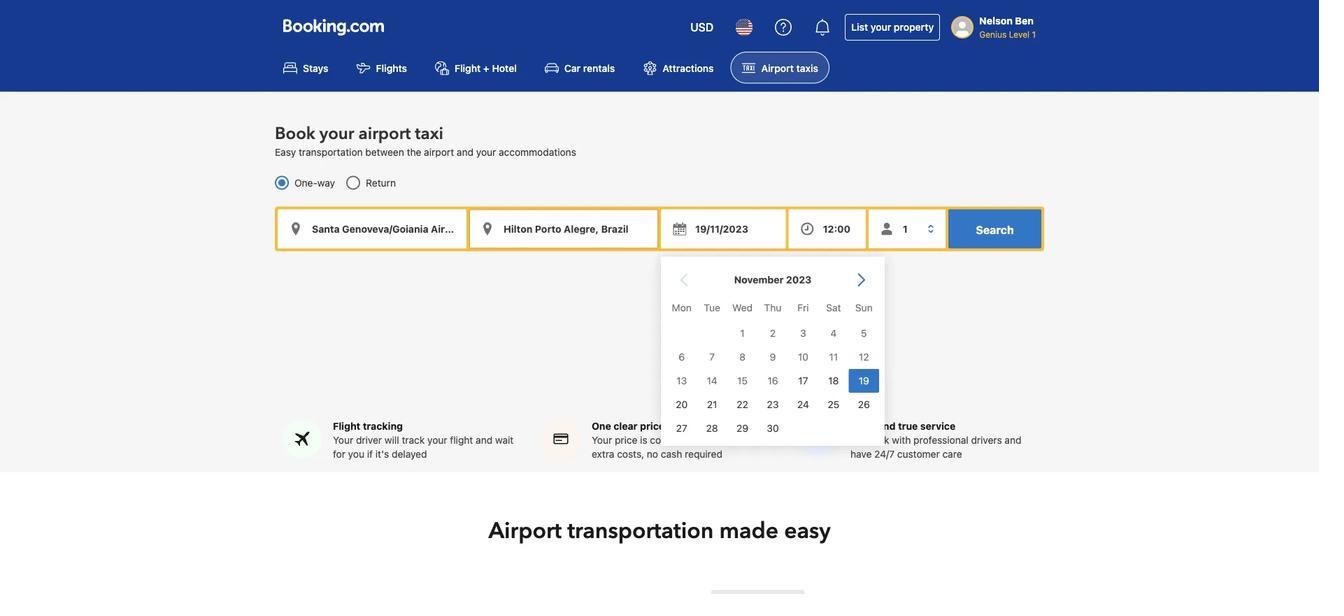 Task type: describe. For each thing, give the bounding box(es) containing it.
clear
[[614, 421, 638, 432]]

8
[[740, 351, 746, 363]]

it's
[[376, 449, 389, 460]]

we
[[851, 435, 865, 446]]

car rentals link
[[534, 52, 626, 83]]

if
[[367, 449, 373, 460]]

fri
[[798, 302, 809, 313]]

15
[[737, 375, 748, 387]]

customer
[[897, 449, 940, 460]]

list
[[852, 21, 868, 33]]

flights link
[[345, 52, 418, 83]]

24/7
[[875, 449, 895, 460]]

airport for airport taxis
[[762, 62, 794, 74]]

one clear price your price is confirmed up front – no extra costs, no cash required
[[592, 421, 757, 460]]

Enter destination text field
[[469, 209, 658, 249]]

confirmed
[[650, 435, 696, 446]]

property
[[894, 21, 934, 33]]

10
[[798, 351, 809, 363]]

14
[[707, 375, 718, 387]]

21 button
[[697, 393, 727, 417]]

book
[[275, 122, 315, 145]]

mon
[[672, 302, 692, 313]]

9
[[770, 351, 776, 363]]

19/11/2023 button
[[661, 209, 786, 249]]

delayed
[[392, 449, 427, 460]]

your right book
[[320, 122, 354, 145]]

extra
[[592, 449, 615, 460]]

accommodations
[[499, 146, 576, 158]]

18
[[828, 375, 839, 387]]

tried and true service we work with professional drivers and have 24/7 customer care
[[851, 421, 1022, 460]]

for
[[333, 449, 346, 460]]

16
[[768, 375, 778, 387]]

list your property link
[[845, 14, 940, 41]]

attractions
[[663, 62, 714, 74]]

way
[[317, 177, 335, 188]]

flight + hotel link
[[424, 52, 528, 83]]

7
[[710, 351, 715, 363]]

wait
[[495, 435, 514, 446]]

one-way
[[295, 177, 335, 188]]

23
[[767, 399, 779, 411]]

attractions link
[[632, 52, 725, 83]]

usd
[[691, 21, 714, 34]]

easy
[[275, 146, 296, 158]]

required
[[685, 449, 723, 460]]

22
[[737, 399, 748, 411]]

book your airport taxi easy transportation between the airport and your accommodations
[[275, 122, 576, 158]]

taxis
[[797, 62, 818, 74]]

19
[[859, 375, 869, 387]]

flights
[[376, 62, 407, 74]]

flight for flight + hotel
[[455, 62, 481, 74]]

work
[[868, 435, 890, 446]]

wed
[[732, 302, 753, 313]]

driver
[[356, 435, 382, 446]]

1 vertical spatial price
[[615, 435, 638, 446]]

3
[[800, 328, 806, 339]]

booking airport taxi image
[[711, 590, 1005, 595]]

23 button
[[758, 393, 788, 417]]

genius
[[980, 29, 1007, 39]]

0 horizontal spatial airport
[[359, 122, 411, 145]]

28
[[706, 423, 718, 434]]

and inside flight tracking your driver will track your flight and wait for you if it's delayed
[[476, 435, 493, 446]]

booking.com online hotel reservations image
[[283, 19, 384, 36]]

30 button
[[758, 417, 788, 441]]

your inside one clear price your price is confirmed up front – no extra costs, no cash required
[[592, 435, 612, 446]]

12:00 button
[[789, 209, 866, 249]]

is
[[640, 435, 648, 446]]

26 button
[[849, 393, 879, 417]]

your inside flight tracking your driver will track your flight and wait for you if it's delayed
[[333, 435, 353, 446]]

service
[[921, 421, 956, 432]]

return
[[366, 177, 396, 188]]

one
[[592, 421, 611, 432]]

hotel
[[492, 62, 517, 74]]

1 vertical spatial no
[[647, 449, 658, 460]]



Task type: locate. For each thing, give the bounding box(es) containing it.
easy
[[784, 516, 831, 547]]

17
[[798, 375, 808, 387]]

tried
[[851, 421, 875, 432]]

flight up driver
[[333, 421, 360, 432]]

29 button
[[727, 417, 758, 441]]

0 horizontal spatial transportation
[[299, 146, 363, 158]]

0 horizontal spatial no
[[647, 449, 658, 460]]

2
[[770, 328, 776, 339]]

25 button
[[819, 393, 849, 417]]

flight + hotel
[[455, 62, 517, 74]]

your down one
[[592, 435, 612, 446]]

your inside flight tracking your driver will track your flight and wait for you if it's delayed
[[427, 435, 447, 446]]

your
[[333, 435, 353, 446], [592, 435, 612, 446]]

1 horizontal spatial flight
[[455, 62, 481, 74]]

0 vertical spatial price
[[640, 421, 665, 432]]

0 vertical spatial airport
[[359, 122, 411, 145]]

sat
[[826, 302, 841, 313]]

rentals
[[583, 62, 615, 74]]

and inside book your airport taxi easy transportation between the airport and your accommodations
[[457, 146, 474, 158]]

have
[[851, 449, 872, 460]]

your right list
[[871, 21, 891, 33]]

1 horizontal spatial 1
[[1032, 29, 1036, 39]]

car
[[564, 62, 581, 74]]

price
[[640, 421, 665, 432], [615, 435, 638, 446]]

track
[[402, 435, 425, 446]]

1 horizontal spatial airport
[[424, 146, 454, 158]]

flight left +
[[455, 62, 481, 74]]

0 vertical spatial no
[[746, 435, 757, 446]]

0 horizontal spatial price
[[615, 435, 638, 446]]

Enter pick-up location text field
[[278, 209, 467, 249]]

search
[[976, 223, 1014, 236]]

no down is
[[647, 449, 658, 460]]

27
[[676, 423, 688, 434]]

0 vertical spatial 1
[[1032, 29, 1036, 39]]

24
[[797, 399, 809, 411]]

0 vertical spatial airport
[[762, 62, 794, 74]]

nelson ben genius level 1
[[980, 15, 1036, 39]]

1 vertical spatial airport
[[424, 146, 454, 158]]

1 inside nelson ben genius level 1
[[1032, 29, 1036, 39]]

2023
[[786, 274, 812, 286]]

stays
[[303, 62, 329, 74]]

flight inside flight tracking your driver will track your flight and wait for you if it's delayed
[[333, 421, 360, 432]]

tracking
[[363, 421, 403, 432]]

tue
[[704, 302, 721, 313]]

1 vertical spatial transportation
[[567, 516, 714, 547]]

costs,
[[617, 449, 644, 460]]

flight for flight tracking your driver will track your flight and wait for you if it's delayed
[[333, 421, 360, 432]]

17 button
[[788, 369, 819, 393]]

airport
[[359, 122, 411, 145], [424, 146, 454, 158]]

11
[[829, 351, 838, 363]]

november 2023
[[734, 274, 812, 286]]

and right 'the'
[[457, 146, 474, 158]]

19/11/2023
[[695, 223, 749, 235]]

search button
[[949, 209, 1042, 249]]

nelson
[[980, 15, 1013, 27]]

1 horizontal spatial price
[[640, 421, 665, 432]]

5
[[861, 328, 867, 339]]

one-
[[295, 177, 317, 188]]

your left accommodations
[[476, 146, 496, 158]]

and
[[457, 146, 474, 158], [878, 421, 896, 432], [476, 435, 493, 446], [1005, 435, 1022, 446]]

0 vertical spatial transportation
[[299, 146, 363, 158]]

+
[[483, 62, 490, 74]]

1 vertical spatial airport
[[489, 516, 562, 547]]

and right drivers
[[1005, 435, 1022, 446]]

between
[[365, 146, 404, 158]]

13
[[677, 375, 687, 387]]

1 horizontal spatial no
[[746, 435, 757, 446]]

1 right the level
[[1032, 29, 1036, 39]]

your right 'track'
[[427, 435, 447, 446]]

18 button
[[819, 369, 849, 393]]

price down clear
[[615, 435, 638, 446]]

12:00
[[823, 223, 851, 235]]

22 button
[[727, 393, 758, 417]]

6
[[679, 351, 685, 363]]

4
[[831, 328, 837, 339]]

airport taxis link
[[731, 52, 830, 83]]

your up for
[[333, 435, 353, 446]]

up
[[699, 435, 710, 446]]

30
[[767, 423, 779, 434]]

sun
[[855, 302, 873, 313]]

front
[[713, 435, 735, 446]]

1 horizontal spatial airport
[[762, 62, 794, 74]]

0 horizontal spatial 1
[[740, 328, 745, 339]]

2 your from the left
[[592, 435, 612, 446]]

ben
[[1015, 15, 1034, 27]]

drivers
[[971, 435, 1002, 446]]

usd button
[[682, 10, 722, 44]]

airport down taxi
[[424, 146, 454, 158]]

0 vertical spatial flight
[[455, 62, 481, 74]]

airport up between
[[359, 122, 411, 145]]

19 button
[[849, 369, 879, 393]]

the
[[407, 146, 421, 158]]

airport
[[762, 62, 794, 74], [489, 516, 562, 547]]

26
[[858, 399, 870, 411]]

airport for airport transportation made easy
[[489, 516, 562, 547]]

0 horizontal spatial your
[[333, 435, 353, 446]]

flight
[[450, 435, 473, 446]]

1 horizontal spatial your
[[592, 435, 612, 446]]

20
[[676, 399, 688, 411]]

–
[[737, 435, 743, 446]]

1 your from the left
[[333, 435, 353, 446]]

price up is
[[640, 421, 665, 432]]

1 up the 8
[[740, 328, 745, 339]]

1 vertical spatial 1
[[740, 328, 745, 339]]

and left wait
[[476, 435, 493, 446]]

29
[[737, 423, 749, 434]]

transportation
[[299, 146, 363, 158], [567, 516, 714, 547]]

1 vertical spatial flight
[[333, 421, 360, 432]]

no right –
[[746, 435, 757, 446]]

0 horizontal spatial flight
[[333, 421, 360, 432]]

car rentals
[[564, 62, 615, 74]]

cash
[[661, 449, 682, 460]]

true
[[898, 421, 918, 432]]

28 button
[[697, 417, 727, 441]]

and up the work
[[878, 421, 896, 432]]

airport taxis
[[762, 62, 818, 74]]

1 horizontal spatial transportation
[[567, 516, 714, 547]]

0 horizontal spatial airport
[[489, 516, 562, 547]]

airport transportation made easy
[[489, 516, 831, 547]]

24 button
[[788, 393, 819, 417]]

transportation inside book your airport taxi easy transportation between the airport and your accommodations
[[299, 146, 363, 158]]

12
[[859, 351, 869, 363]]

you
[[348, 449, 364, 460]]



Task type: vqa. For each thing, say whether or not it's contained in the screenshot.
House
no



